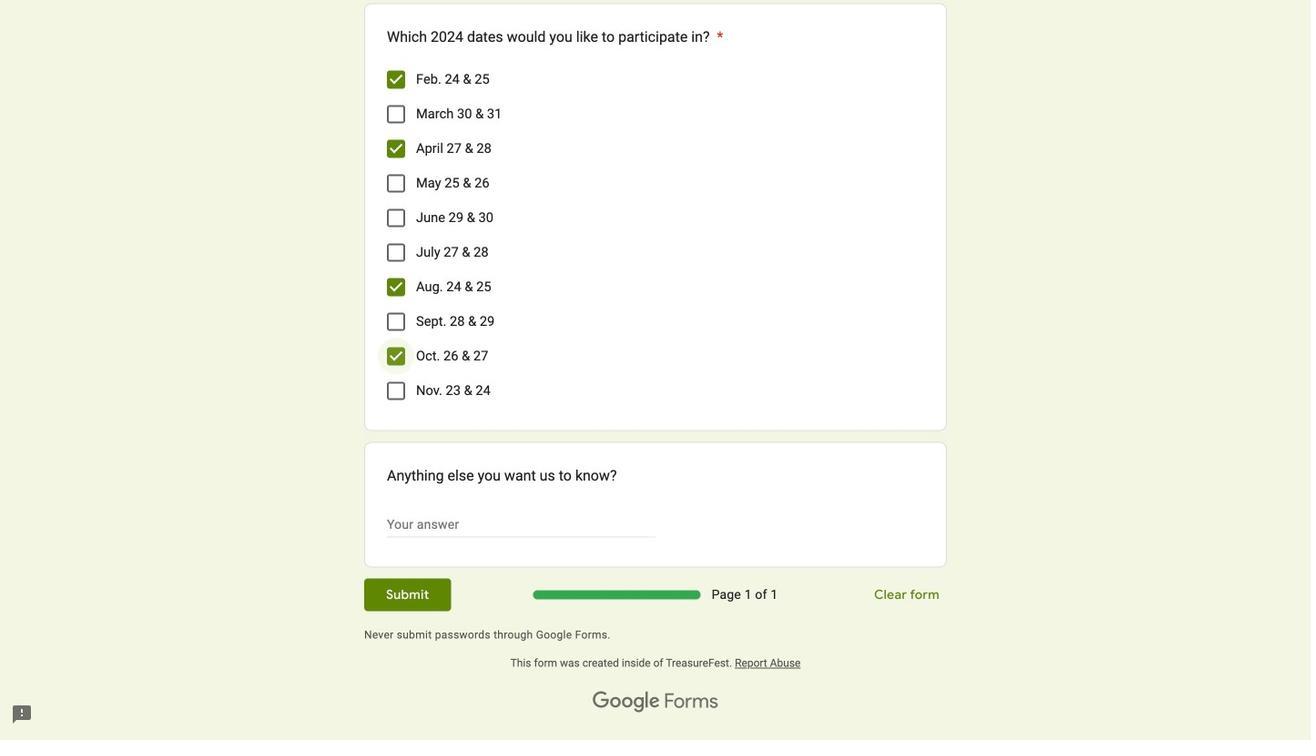 Task type: describe. For each thing, give the bounding box(es) containing it.
april 27 & 28 image
[[387, 140, 405, 158]]

july 27 & 28 image
[[389, 245, 404, 260]]

March 30 & 31 checkbox
[[387, 105, 405, 123]]

Sept. 28 & 29 checkbox
[[387, 313, 405, 331]]

Aug. 24 & 25 checkbox
[[387, 278, 405, 296]]

may 25 & 26 image
[[389, 176, 404, 191]]

google image
[[593, 692, 660, 714]]

oct. 26 & 27 image
[[387, 347, 405, 366]]

May 25 & 26 checkbox
[[387, 174, 405, 193]]

aug. 24 & 25 image
[[387, 278, 405, 296]]

April 27 & 28 checkbox
[[387, 140, 405, 158]]

june 29 & 30 image
[[389, 211, 404, 225]]



Task type: locate. For each thing, give the bounding box(es) containing it.
Oct. 26 & 27 checkbox
[[387, 347, 405, 366]]

July 27 & 28 checkbox
[[387, 244, 405, 262]]

Nov. 23 & 24 checkbox
[[387, 382, 405, 400]]

list
[[364, 0, 947, 568], [387, 62, 925, 408]]

required question element
[[714, 26, 724, 48]]

report a problem to google image
[[11, 704, 33, 726]]

progress bar
[[533, 591, 701, 600]]

march 30 & 31 image
[[389, 107, 404, 122]]

heading
[[387, 26, 724, 48]]

None text field
[[387, 514, 656, 536]]

Feb. 24 & 25 checkbox
[[387, 71, 405, 89]]

June 29 & 30 checkbox
[[387, 209, 405, 227]]

nov. 23 & 24 image
[[389, 384, 404, 398]]

feb. 24 & 25 image
[[387, 71, 405, 89]]

sept. 28 & 29 image
[[389, 315, 404, 329]]



Task type: vqa. For each thing, say whether or not it's contained in the screenshot.
feb. 24 & 25 image on the top left of page
yes



